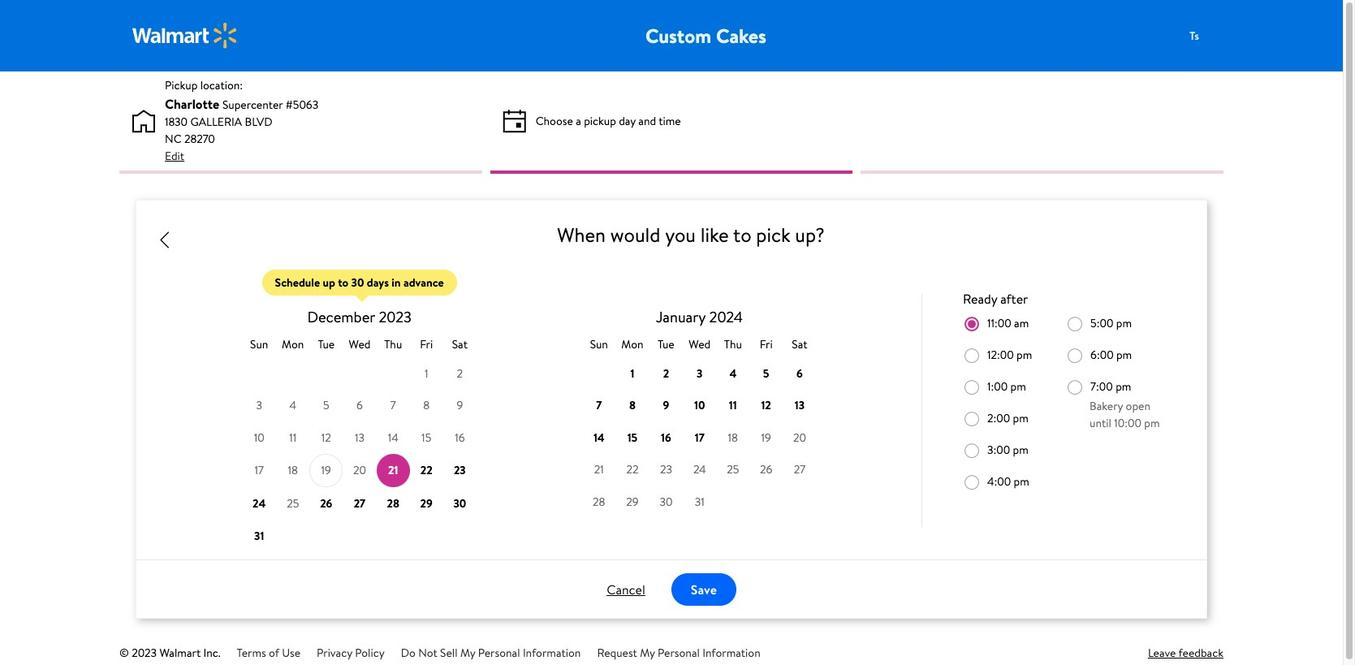 Task type: locate. For each thing, give the bounding box(es) containing it.
mon for 22
[[622, 336, 644, 353]]

0 horizontal spatial 2
[[457, 365, 463, 382]]

10 down the sun dec 03 2023 "cell"
[[254, 430, 265, 446]]

personal right the request
[[658, 645, 700, 662]]

sun
[[250, 336, 268, 353], [590, 336, 608, 353]]

1 7 from the left
[[391, 397, 396, 414]]

tue
[[318, 336, 335, 353], [658, 336, 675, 353]]

21 for thu dec 21 2023 cell
[[388, 463, 398, 479]]

20 down wed dec 13 2023 cell
[[353, 463, 366, 479]]

25 inside january 2024 grid
[[727, 462, 740, 478]]

7 for the thu dec 07 2023 cell
[[391, 397, 396, 414]]

1 horizontal spatial 27
[[794, 462, 806, 478]]

pm right 12:00
[[1017, 347, 1033, 363]]

fri for 19
[[760, 336, 773, 353]]

15 inside the december 2023 grid
[[422, 430, 432, 446]]

30 inside january 2024 grid
[[660, 494, 673, 510]]

pm
[[1117, 315, 1132, 331], [1017, 347, 1033, 363], [1117, 347, 1133, 363], [1011, 379, 1027, 395], [1116, 379, 1132, 395], [1013, 410, 1029, 426], [1145, 415, 1160, 431], [1013, 442, 1029, 458], [1014, 474, 1030, 490]]

29
[[627, 494, 639, 510], [420, 496, 433, 512]]

25 down the mon dec 18 2023 cell
[[287, 496, 299, 512]]

11
[[729, 397, 737, 414], [289, 430, 297, 446]]

radio image left 3:00
[[963, 442, 981, 460]]

to right like
[[734, 221, 752, 249]]

18 up mon dec 25 2023 cell
[[288, 463, 298, 479]]

thu dec 14 2023 cell
[[388, 430, 399, 446]]

7 up sun jan 14 2024 "cell" at the left of page
[[596, 397, 602, 414]]

sun jan 14 2024 cell
[[583, 422, 616, 454]]

tue up tue jan 02 2024 cell
[[658, 336, 675, 353]]

5 inside cell
[[763, 365, 770, 382]]

0 horizontal spatial 24
[[253, 496, 266, 512]]

11 for thu jan 11 2024 cell
[[729, 397, 737, 414]]

31 inside row
[[695, 494, 705, 510]]

14 inside the december 2023 grid
[[388, 430, 399, 446]]

16 down 'sat dec 09 2023' cell
[[455, 430, 465, 446]]

row containing 28
[[583, 486, 817, 518]]

12 down tue dec 05 2023 cell
[[321, 430, 331, 446]]

2 9 from the left
[[663, 397, 670, 414]]

8 up fri dec 15 2023 cell
[[423, 397, 430, 414]]

12 inside the december 2023 grid
[[321, 430, 331, 446]]

1 vertical spatial 13
[[355, 430, 365, 446]]

16 for "sat dec 16 2023" cell on the left bottom
[[455, 430, 465, 446]]

9 down tue jan 02 2024 cell
[[663, 397, 670, 414]]

1 9 from the left
[[457, 397, 463, 414]]

mon up mon jan 01 2024 "cell"
[[622, 336, 644, 353]]

0 horizontal spatial 7
[[391, 397, 396, 414]]

4 inside 'cell'
[[730, 365, 737, 382]]

14 down the thu dec 07 2023 cell
[[388, 430, 399, 446]]

thu jan 11 2024 cell
[[717, 389, 750, 422]]

pm for 12:00 pm
[[1017, 347, 1033, 363]]

21 for "sun jan 21 2024" cell
[[594, 462, 604, 478]]

1 vertical spatial 26
[[320, 496, 333, 512]]

8 inside the december 2023 grid
[[423, 397, 430, 414]]

personal right sell
[[478, 645, 520, 662]]

pm right 3:00
[[1013, 442, 1029, 458]]

4 for the mon dec 04 2023 cell
[[290, 397, 296, 414]]

december
[[307, 306, 375, 327]]

10
[[695, 397, 705, 414], [254, 430, 265, 446]]

terms of use link
[[237, 645, 301, 662]]

pm right 6:00
[[1117, 347, 1133, 363]]

0 vertical spatial 4
[[730, 365, 737, 382]]

25 inside the december 2023 grid
[[287, 496, 299, 512]]

30 inside the december 2023 'heading'
[[351, 275, 364, 291]]

1 thu from the left
[[384, 336, 402, 353]]

radio image left 7:00 in the right of the page
[[1067, 379, 1085, 396]]

2 16 from the left
[[661, 430, 672, 446]]

7:00 pm
[[1091, 379, 1132, 395]]

pm right 2:00
[[1013, 410, 1029, 426]]

location:
[[200, 77, 243, 93]]

1 for fri dec 01 2023 cell
[[425, 365, 428, 382]]

23 for the sat dec 23 2023 cell
[[454, 463, 466, 479]]

like
[[701, 221, 729, 249]]

3 for wed jan 03 2024 cell
[[697, 365, 703, 382]]

27 inside cell
[[354, 496, 366, 512]]

13 down wed dec 06 2023 cell
[[355, 430, 365, 446]]

0 horizontal spatial 12
[[321, 430, 331, 446]]

1 8 from the left
[[423, 397, 430, 414]]

sun up the sun dec 03 2023 "cell"
[[250, 336, 268, 353]]

4 up thu jan 11 2024 cell
[[730, 365, 737, 382]]

24 inside cell
[[253, 496, 266, 512]]

1 fri from the left
[[420, 336, 433, 353]]

12 for fri jan 12 2024 cell
[[762, 397, 772, 414]]

ts
[[1190, 27, 1200, 43]]

0 vertical spatial 20
[[794, 430, 807, 446]]

0 horizontal spatial wed
[[349, 336, 371, 353]]

my right the request
[[640, 645, 655, 662]]

pickup
[[584, 113, 616, 129]]

17 down sun dec 10 2023 cell
[[255, 463, 264, 479]]

0 horizontal spatial 21
[[388, 463, 398, 479]]

6 up wed dec 13 2023 cell
[[357, 397, 363, 414]]

1 personal from the left
[[478, 645, 520, 662]]

14 inside "cell"
[[594, 430, 605, 446]]

0 vertical spatial radio image
[[1067, 315, 1085, 333]]

sun inside the december 2023 grid
[[250, 336, 268, 353]]

26 down fri jan 19 2024 cell
[[760, 462, 773, 478]]

28 inside january 2024 grid
[[593, 494, 606, 510]]

1 horizontal spatial tue
[[658, 336, 675, 353]]

3 up sun dec 10 2023 cell
[[256, 397, 262, 414]]

sun for 17
[[250, 336, 268, 353]]

9 for tue jan 09 2024 cell
[[663, 397, 670, 414]]

sat
[[452, 336, 468, 353], [792, 336, 808, 353]]

2 7 from the left
[[596, 397, 602, 414]]

radio image left '1:00' on the right of the page
[[963, 379, 981, 396]]

0 vertical spatial 24
[[694, 462, 706, 478]]

2 row group from the left
[[583, 357, 817, 518]]

to
[[734, 221, 752, 249], [338, 275, 349, 291]]

26 down the tue dec 19 2023 'cell'
[[320, 496, 333, 512]]

28 down "sun jan 21 2024" cell
[[593, 494, 606, 510]]

22 inside january 2024 grid
[[627, 462, 639, 478]]

0 vertical spatial 13
[[795, 397, 805, 414]]

wed down december 2023
[[349, 336, 371, 353]]

1 row group from the left
[[242, 357, 477, 552]]

13 down sat jan 06 2024 cell
[[795, 397, 805, 414]]

mon jan 15 2024 cell
[[616, 422, 650, 454]]

1 horizontal spatial 29
[[627, 494, 639, 510]]

0 horizontal spatial 27
[[354, 496, 366, 512]]

inc.
[[204, 645, 221, 662]]

0 horizontal spatial 19
[[321, 463, 331, 479]]

0 horizontal spatial 5
[[323, 397, 329, 414]]

sat dec 09 2023 cell
[[457, 397, 463, 414]]

18 inside the december 2023 grid
[[288, 463, 298, 479]]

pm right '1:00' on the right of the page
[[1011, 379, 1027, 395]]

14 up "sun jan 21 2024" cell
[[594, 430, 605, 446]]

0 horizontal spatial 9
[[457, 397, 463, 414]]

7 up thu dec 14 2023 "cell" in the bottom left of the page
[[391, 397, 396, 414]]

pm right 4:00
[[1014, 474, 1030, 490]]

4 for the thu jan 04 2024 'cell'
[[730, 365, 737, 382]]

row group for january 2024 grid
[[583, 357, 817, 518]]

0 vertical spatial 31
[[695, 494, 705, 510]]

1 sun from the left
[[250, 336, 268, 353]]

back to walmart.com image
[[132, 23, 238, 49]]

2 thu from the left
[[724, 336, 742, 353]]

10 down wed jan 03 2024 cell
[[695, 397, 705, 414]]

1 vertical spatial 4
[[290, 397, 296, 414]]

2 inside grid
[[457, 365, 463, 382]]

7:00
[[1091, 379, 1114, 395]]

6 up sat jan 13 2024 "cell"
[[797, 365, 803, 382]]

0 horizontal spatial tue
[[318, 336, 335, 353]]

0 horizontal spatial 22
[[421, 463, 433, 479]]

wed dec 27 2023 cell
[[343, 488, 377, 520]]

3 for the sun dec 03 2023 "cell"
[[256, 397, 262, 414]]

9 inside the december 2023 grid
[[457, 397, 463, 414]]

18 up thu jan 25 2024 cell
[[728, 430, 738, 446]]

21 up the sun jan 28 2024 cell
[[594, 462, 604, 478]]

up?
[[796, 221, 825, 249]]

1 horizontal spatial 20
[[794, 430, 807, 446]]

18 for thu jan 18 2024 cell
[[728, 430, 738, 446]]

1 horizontal spatial radio image
[[1067, 315, 1085, 333]]

0 vertical spatial 17
[[695, 430, 705, 446]]

22 down mon jan 15 2024 cell
[[627, 462, 639, 478]]

13
[[795, 397, 805, 414], [355, 430, 365, 446]]

4 inside row
[[290, 397, 296, 414]]

0 vertical spatial 5
[[763, 365, 770, 382]]

sun jan 07 2024 cell
[[583, 389, 616, 422]]

1 tue from the left
[[318, 336, 335, 353]]

1 vertical spatial 19
[[321, 463, 331, 479]]

0 horizontal spatial 16
[[455, 430, 465, 446]]

17 inside the december 2023 grid
[[255, 463, 264, 479]]

©
[[119, 645, 129, 662]]

0 horizontal spatial 17
[[255, 463, 264, 479]]

2 wed from the left
[[689, 336, 711, 353]]

fri
[[420, 336, 433, 353], [760, 336, 773, 353]]

privacy
[[317, 645, 352, 662]]

3 up wed jan 10 2024 cell
[[697, 365, 703, 382]]

thu inside january 2024 grid
[[724, 336, 742, 353]]

1 horizontal spatial 21
[[594, 462, 604, 478]]

1 horizontal spatial 1
[[631, 365, 635, 382]]

wed inside january 2024 grid
[[689, 336, 711, 353]]

2023 for december
[[379, 306, 412, 327]]

1 inside "cell"
[[631, 365, 635, 382]]

1 horizontal spatial 14
[[594, 430, 605, 446]]

leave
[[1149, 645, 1177, 662]]

thu for 14
[[384, 336, 402, 353]]

2 fri from the left
[[760, 336, 773, 353]]

bakery open until
[[1090, 398, 1151, 431]]

0 horizontal spatial 30
[[351, 275, 364, 291]]

22 inside cell
[[421, 463, 433, 479]]

tue dec 26 2023 cell
[[310, 488, 343, 520]]

1 vertical spatial 6
[[357, 397, 363, 414]]

22 up fri dec 29 2023 cell
[[421, 463, 433, 479]]

to right up at the left top
[[338, 275, 349, 291]]

time
[[659, 113, 681, 129]]

20 inside grid
[[794, 430, 807, 446]]

28
[[593, 494, 606, 510], [387, 496, 400, 512]]

18 inside january 2024 grid
[[728, 430, 738, 446]]

fri jan 12 2024 cell
[[750, 389, 783, 422]]

sun inside january 2024 grid
[[590, 336, 608, 353]]

thu dec 21 2023 cell
[[377, 454, 410, 488]]

radio image
[[1067, 347, 1085, 365], [963, 379, 981, 396], [1067, 379, 1085, 396], [963, 410, 981, 428], [963, 442, 981, 460], [963, 474, 981, 491]]

1 vertical spatial 3
[[256, 397, 262, 414]]

19 up tue dec 26 2023 cell
[[321, 463, 331, 479]]

1 sat from the left
[[452, 336, 468, 353]]

radio image left 12:00
[[963, 347, 981, 365]]

pm for 2:00 pm
[[1013, 410, 1029, 426]]

10 for sun dec 10 2023 cell
[[254, 430, 265, 446]]

1 vertical spatial 31
[[254, 528, 264, 544]]

sell
[[440, 645, 458, 662]]

30 inside sat dec 30 2023 cell
[[454, 496, 466, 512]]

1 horizontal spatial 2
[[663, 365, 669, 382]]

19 inside january 2024 grid
[[762, 430, 772, 446]]

8 up mon jan 15 2024 cell
[[630, 397, 636, 414]]

terms of use
[[237, 645, 301, 662]]

thu
[[384, 336, 402, 353], [724, 336, 742, 353]]

1
[[425, 365, 428, 382], [631, 365, 635, 382]]

leave feedback
[[1149, 645, 1224, 662]]

fri dec 29 2023 cell
[[410, 488, 443, 520]]

pm for 7:00 pm
[[1116, 379, 1132, 395]]

1 1 from the left
[[425, 365, 428, 382]]

9 up "sat dec 16 2023" cell on the left bottom
[[457, 397, 463, 414]]

1 horizontal spatial 19
[[762, 430, 772, 446]]

17 for wed jan 17 2024 cell
[[695, 430, 705, 446]]

27 down sat jan 20 2024 cell at the right
[[794, 462, 806, 478]]

wed for 18
[[689, 336, 711, 353]]

16 up tue jan 23 2024 cell
[[661, 430, 672, 446]]

0 vertical spatial 11
[[729, 397, 737, 414]]

information down save button
[[703, 645, 761, 662]]

1 horizontal spatial 2023
[[379, 306, 412, 327]]

20 up sat jan 27 2024 cell
[[794, 430, 807, 446]]

0 vertical spatial 27
[[794, 462, 806, 478]]

0 horizontal spatial 20
[[353, 463, 366, 479]]

29 down fri dec 22 2023 cell
[[420, 496, 433, 512]]

13 inside the december 2023 grid
[[355, 430, 365, 446]]

2 tue from the left
[[658, 336, 675, 353]]

sun up sun jan 07 2024 cell
[[590, 336, 608, 353]]

6 inside cell
[[797, 365, 803, 382]]

radio image left 4:00
[[963, 474, 981, 491]]

1 horizontal spatial 28
[[593, 494, 606, 510]]

1 vertical spatial 11
[[289, 430, 297, 446]]

thu inside the december 2023 grid
[[384, 336, 402, 353]]

4:00 pm
[[988, 474, 1030, 490]]

11 up thu jan 18 2024 cell
[[729, 397, 737, 414]]

cancel
[[607, 581, 646, 599]]

0 vertical spatial to
[[734, 221, 752, 249]]

do
[[401, 645, 416, 662]]

0 horizontal spatial 13
[[355, 430, 365, 446]]

1 vertical spatial 25
[[287, 496, 299, 512]]

mon dec 18 2023 cell
[[288, 463, 298, 479]]

4:00
[[988, 474, 1012, 490]]

2 up tue jan 09 2024 cell
[[663, 365, 669, 382]]

10 inside cell
[[695, 397, 705, 414]]

15 down fri dec 08 2023 cell
[[422, 430, 432, 446]]

2 sat from the left
[[792, 336, 808, 353]]

wed inside the december 2023 grid
[[349, 336, 371, 353]]

fri inside january 2024 grid
[[760, 336, 773, 353]]

row containing 24
[[242, 488, 477, 520]]

16 inside cell
[[661, 430, 672, 446]]

2023
[[379, 306, 412, 327], [132, 645, 157, 662]]

fri inside the december 2023 grid
[[420, 336, 433, 353]]

row group
[[242, 357, 477, 552], [583, 357, 817, 518]]

sun dec 10 2023 cell
[[254, 430, 265, 446]]

1 14 from the left
[[388, 430, 399, 446]]

1 vertical spatial radio image
[[963, 347, 981, 365]]

2 15 from the left
[[628, 430, 638, 446]]

6 inside row
[[357, 397, 363, 414]]

7
[[391, 397, 396, 414], [596, 397, 602, 414]]

11 for "mon dec 11 2023" cell
[[289, 430, 297, 446]]

wed dec 20 2023 cell
[[353, 463, 366, 479]]

26 inside january 2024 grid
[[760, 462, 773, 478]]

13 inside "cell"
[[795, 397, 805, 414]]

27
[[794, 462, 806, 478], [354, 496, 366, 512]]

sat inside january 2024 grid
[[792, 336, 808, 353]]

1 horizontal spatial 23
[[660, 462, 673, 478]]

1 vertical spatial 27
[[354, 496, 366, 512]]

19 for fri jan 19 2024 cell
[[762, 430, 772, 446]]

1 horizontal spatial thu
[[724, 336, 742, 353]]

1 up fri dec 08 2023 cell
[[425, 365, 428, 382]]

11 inside cell
[[729, 397, 737, 414]]

17 inside wed jan 17 2024 cell
[[695, 430, 705, 446]]

30 left days at left top
[[351, 275, 364, 291]]

19
[[762, 430, 772, 446], [321, 463, 331, 479]]

11 inside the december 2023 grid
[[289, 430, 297, 446]]

28270
[[184, 131, 215, 147]]

29 down 'mon jan 22 2024' cell
[[627, 494, 639, 510]]

19 inside 'cell'
[[321, 463, 331, 479]]

6
[[797, 365, 803, 382], [357, 397, 363, 414]]

tue inside january 2024 grid
[[658, 336, 675, 353]]

option group
[[963, 315, 1167, 535]]

1 inside the december 2023 grid
[[425, 365, 428, 382]]

16 inside the december 2023 grid
[[455, 430, 465, 446]]

1 horizontal spatial 10
[[695, 397, 705, 414]]

1 16 from the left
[[455, 430, 465, 446]]

1 horizontal spatial personal
[[658, 645, 700, 662]]

23 for tue jan 23 2024 cell
[[660, 462, 673, 478]]

fri for 15
[[420, 336, 433, 353]]

my
[[461, 645, 476, 662], [640, 645, 655, 662]]

12 down fri jan 05 2024 cell
[[762, 397, 772, 414]]

9 inside cell
[[663, 397, 670, 414]]

3 inside row
[[256, 397, 262, 414]]

31
[[695, 494, 705, 510], [254, 528, 264, 544]]

my right sell
[[461, 645, 476, 662]]

5 up fri jan 12 2024 cell
[[763, 365, 770, 382]]

22 for fri dec 22 2023 cell
[[421, 463, 433, 479]]

11 down the mon dec 04 2023 cell
[[289, 430, 297, 446]]

13 for wed dec 13 2023 cell
[[355, 430, 365, 446]]

wed down the january 2024
[[689, 336, 711, 353]]

0 vertical spatial 25
[[727, 462, 740, 478]]

0 horizontal spatial 1
[[425, 365, 428, 382]]

31 down sun dec 24 2023 cell at the left of page
[[254, 528, 264, 544]]

1 horizontal spatial my
[[640, 645, 655, 662]]

sun dec 17 2023 cell
[[255, 463, 264, 479]]

sat inside the december 2023 grid
[[452, 336, 468, 353]]

9
[[457, 397, 463, 414], [663, 397, 670, 414]]

5 up tue dec 12 2023 cell
[[323, 397, 329, 414]]

thu down december 2023
[[384, 336, 402, 353]]

row containing 14
[[583, 422, 817, 454]]

2 inside cell
[[663, 365, 669, 382]]

27 down wed dec 20 2023 cell
[[354, 496, 366, 512]]

2 horizontal spatial 30
[[660, 494, 673, 510]]

1 horizontal spatial 15
[[628, 430, 638, 446]]

information
[[523, 645, 581, 662], [703, 645, 761, 662]]

choose
[[536, 113, 573, 129]]

tue jan 02 2024 cell
[[650, 357, 683, 389]]

0 horizontal spatial 28
[[387, 496, 400, 512]]

22
[[627, 462, 639, 478], [421, 463, 433, 479]]

thu jan 18 2024 cell
[[728, 430, 738, 446]]

0 horizontal spatial radio image
[[963, 347, 981, 365]]

pm right 7:00 in the right of the page
[[1116, 379, 1132, 395]]

18
[[728, 430, 738, 446], [288, 463, 298, 479]]

1 horizontal spatial sun
[[590, 336, 608, 353]]

radio image left 6:00
[[1067, 347, 1085, 365]]

2 1 from the left
[[631, 365, 635, 382]]

1 horizontal spatial mon
[[622, 336, 644, 353]]

information left the request
[[523, 645, 581, 662]]

sat up sat jan 06 2024 cell
[[792, 336, 808, 353]]

tue inside the december 2023 grid
[[318, 336, 335, 353]]

1 mon from the left
[[282, 336, 304, 353]]

21 inside thu dec 21 2023 cell
[[388, 463, 398, 479]]

0 vertical spatial 26
[[760, 462, 773, 478]]

fri up fri jan 05 2024 cell
[[760, 336, 773, 353]]

8 inside cell
[[630, 397, 636, 414]]

radio image for 6:00 pm
[[1067, 347, 1085, 365]]

1 vertical spatial 17
[[255, 463, 264, 479]]

tue jan 09 2024 cell
[[650, 389, 683, 422]]

0 horizontal spatial sun
[[250, 336, 268, 353]]

7 inside cell
[[596, 397, 602, 414]]

tue dec 19 2023 cell
[[310, 454, 343, 488]]

1 2 from the left
[[457, 365, 463, 382]]

28 inside thu dec 28 2023 cell
[[387, 496, 400, 512]]

21 up thu dec 28 2023 cell
[[388, 463, 398, 479]]

2 mon from the left
[[622, 336, 644, 353]]

1 horizontal spatial row group
[[583, 357, 817, 518]]

pm for 3:00 pm
[[1013, 442, 1029, 458]]

8 for fri dec 08 2023 cell
[[423, 397, 430, 414]]

31 inside sun dec 31 2023 cell
[[254, 528, 264, 544]]

26 for fri jan 26 2024 cell
[[760, 462, 773, 478]]

0 horizontal spatial 8
[[423, 397, 430, 414]]

29 inside cell
[[420, 496, 433, 512]]

to inside the december 2023 'heading'
[[338, 275, 349, 291]]

12
[[762, 397, 772, 414], [321, 430, 331, 446]]

2 up 'sat dec 09 2023' cell
[[457, 365, 463, 382]]

11:00 am
[[988, 315, 1029, 331]]

fri dec 22 2023 cell
[[410, 454, 443, 488]]

25 down thu jan 18 2024 cell
[[727, 462, 740, 478]]

not
[[418, 645, 438, 662]]

1 horizontal spatial 4
[[730, 365, 737, 382]]

15 down mon jan 08 2024 cell
[[628, 430, 638, 446]]

17 up wed jan 24 2024 cell on the bottom of page
[[695, 430, 705, 446]]

14
[[388, 430, 399, 446], [594, 430, 605, 446]]

checked image
[[963, 315, 981, 333]]

0 horizontal spatial 18
[[288, 463, 298, 479]]

0 vertical spatial 3
[[697, 365, 703, 382]]

sat up sat dec 02 2023 cell
[[452, 336, 468, 353]]

1 horizontal spatial 9
[[663, 397, 670, 414]]

1 up mon jan 08 2024 cell
[[631, 365, 635, 382]]

0 horizontal spatial information
[[523, 645, 581, 662]]

0 horizontal spatial mon
[[282, 336, 304, 353]]

1 horizontal spatial 13
[[795, 397, 805, 414]]

28 down thu dec 21 2023 cell
[[387, 496, 400, 512]]

1 horizontal spatial 16
[[661, 430, 672, 446]]

1 vertical spatial 24
[[253, 496, 266, 512]]

mon dec 25 2023 cell
[[287, 496, 299, 512]]

3
[[697, 365, 703, 382], [256, 397, 262, 414]]

row
[[242, 332, 477, 357], [583, 332, 817, 357], [242, 357, 477, 389], [583, 357, 817, 389], [242, 389, 477, 422], [583, 389, 817, 422], [242, 422, 477, 454], [583, 422, 817, 454], [242, 454, 477, 488], [583, 454, 817, 486], [583, 486, 817, 518], [242, 488, 477, 520]]

1 horizontal spatial 22
[[627, 462, 639, 478]]

1 horizontal spatial 6
[[797, 365, 803, 382]]

0 vertical spatial 2023
[[379, 306, 412, 327]]

4 up "mon dec 11 2023" cell
[[290, 397, 296, 414]]

1 horizontal spatial 26
[[760, 462, 773, 478]]

day
[[619, 113, 636, 129]]

2 14 from the left
[[594, 430, 605, 446]]

radio image left 5:00
[[1067, 315, 1085, 333]]

29 inside january 2024 grid
[[627, 494, 639, 510]]

1 horizontal spatial 12
[[762, 397, 772, 414]]

20
[[794, 430, 807, 446], [353, 463, 366, 479]]

1 horizontal spatial 30
[[454, 496, 466, 512]]

mon inside the december 2023 grid
[[282, 336, 304, 353]]

sat jan 06 2024 cell
[[783, 357, 817, 389]]

sun dec 03 2023 cell
[[256, 397, 262, 414]]

ready
[[963, 290, 998, 308]]

2 sun from the left
[[590, 336, 608, 353]]

0 horizontal spatial my
[[461, 645, 476, 662]]

tue down december
[[318, 336, 335, 353]]

0 vertical spatial 12
[[762, 397, 772, 414]]

mon up the mon dec 04 2023 cell
[[282, 336, 304, 353]]

pm down open at the right bottom of the page
[[1145, 415, 1160, 431]]

thu dec 28 2023 cell
[[377, 488, 410, 520]]

edit link
[[165, 148, 184, 165]]

mon inside january 2024 grid
[[622, 336, 644, 353]]

17 for sun dec 17 2023 cell
[[255, 463, 264, 479]]

26 inside cell
[[320, 496, 333, 512]]

do not sell my personal information link
[[401, 645, 581, 662]]

1 horizontal spatial 25
[[727, 462, 740, 478]]

0 horizontal spatial fri
[[420, 336, 433, 353]]

4
[[730, 365, 737, 382], [290, 397, 296, 414]]

24 inside grid
[[694, 462, 706, 478]]

0 horizontal spatial 15
[[422, 430, 432, 446]]

row containing 3
[[242, 389, 477, 422]]

wed dec 06 2023 cell
[[357, 397, 363, 414]]

2 2 from the left
[[663, 365, 669, 382]]

23 inside the sat dec 23 2023 cell
[[454, 463, 466, 479]]

1 wed from the left
[[349, 336, 371, 353]]

row containing 7
[[583, 389, 817, 422]]

6 for wed dec 06 2023 cell
[[357, 397, 363, 414]]

30 down the sat dec 23 2023 cell
[[454, 496, 466, 512]]

cakes
[[716, 22, 767, 50]]

2
[[457, 365, 463, 382], [663, 365, 669, 382]]

1 information from the left
[[523, 645, 581, 662]]

12 inside fri jan 12 2024 cell
[[762, 397, 772, 414]]

0 horizontal spatial 23
[[454, 463, 466, 479]]

0 horizontal spatial 6
[[357, 397, 363, 414]]

radio image left 2:00
[[963, 410, 981, 428]]

1 horizontal spatial 5
[[763, 365, 770, 382]]

21
[[594, 462, 604, 478], [388, 463, 398, 479]]

0 horizontal spatial row group
[[242, 357, 477, 552]]

28 for thu dec 28 2023 cell
[[387, 496, 400, 512]]

2023 right ©
[[132, 645, 157, 662]]

24 up the wed jan 31 2024 cell
[[694, 462, 706, 478]]

wed for 14
[[349, 336, 371, 353]]

am
[[1015, 315, 1029, 331]]

thu dec 07 2023 cell
[[391, 397, 396, 414]]

0 horizontal spatial 31
[[254, 528, 264, 544]]

wed jan 31 2024 cell
[[695, 494, 705, 510]]

thu down 2024
[[724, 336, 742, 353]]

1 horizontal spatial 8
[[630, 397, 636, 414]]

radio image
[[1067, 315, 1085, 333], [963, 347, 981, 365]]

1 horizontal spatial 17
[[695, 430, 705, 446]]

25 for thu jan 25 2024 cell
[[727, 462, 740, 478]]

2:00 pm
[[988, 410, 1029, 426]]

fri up fri dec 01 2023 cell
[[420, 336, 433, 353]]

21 inside january 2024 grid
[[594, 462, 604, 478]]

19 up fri jan 26 2024 cell
[[762, 430, 772, 446]]

2023 down in
[[379, 306, 412, 327]]

5:00 pm
[[1091, 315, 1132, 331]]

30 for sat dec 30 2023 cell
[[454, 496, 466, 512]]

5 inside row
[[323, 397, 329, 414]]

2023 inside the december 2023 'heading'
[[379, 306, 412, 327]]

9 for 'sat dec 09 2023' cell
[[457, 397, 463, 414]]

23 inside january 2024 grid
[[660, 462, 673, 478]]

15
[[422, 430, 432, 446], [628, 430, 638, 446]]

27 inside january 2024 grid
[[794, 462, 806, 478]]

0 horizontal spatial 4
[[290, 397, 296, 414]]

30 down tue jan 23 2024 cell
[[660, 494, 673, 510]]

1 15 from the left
[[422, 430, 432, 446]]

27 for sat jan 27 2024 cell
[[794, 462, 806, 478]]

10 inside the december 2023 grid
[[254, 430, 265, 446]]

row group for the december 2023 grid
[[242, 357, 477, 552]]

row containing 17
[[242, 454, 477, 488]]

30 for tue jan 30 2024 cell
[[660, 494, 673, 510]]

1 vertical spatial 5
[[323, 397, 329, 414]]

3 inside wed jan 03 2024 cell
[[697, 365, 703, 382]]

15 inside mon jan 15 2024 cell
[[628, 430, 638, 446]]

0 vertical spatial 19
[[762, 430, 772, 446]]

7 inside the december 2023 grid
[[391, 397, 396, 414]]

2 8 from the left
[[630, 397, 636, 414]]

20 inside grid
[[353, 463, 366, 479]]

31 down wed jan 24 2024 cell on the bottom of page
[[695, 494, 705, 510]]

1:00
[[988, 379, 1008, 395]]

2 information from the left
[[703, 645, 761, 662]]

custom
[[646, 22, 712, 50]]



Task type: vqa. For each thing, say whether or not it's contained in the screenshot.
6
yes



Task type: describe. For each thing, give the bounding box(es) containing it.
sat jan 20 2024 cell
[[794, 430, 807, 446]]

back to select location image
[[156, 230, 175, 250]]

nc
[[165, 131, 182, 147]]

mon jan 08 2024 cell
[[616, 389, 650, 422]]

tue dec 12 2023 cell
[[321, 430, 331, 446]]

fri dec 15 2023 cell
[[422, 430, 432, 446]]

january 2024 grid
[[583, 270, 817, 552]]

3:00 pm
[[988, 442, 1029, 458]]

1 my from the left
[[461, 645, 476, 662]]

pickup
[[165, 77, 198, 93]]

12 for tue dec 12 2023 cell
[[321, 430, 331, 446]]

14 for thu dec 14 2023 "cell" in the bottom left of the page
[[388, 430, 399, 446]]

tue for 14
[[318, 336, 335, 353]]

1830
[[165, 114, 188, 130]]

radio image for 12:00 pm
[[963, 347, 981, 365]]

custom cakes
[[646, 22, 767, 50]]

thu jan 04 2024 cell
[[717, 357, 750, 389]]

in
[[392, 275, 401, 291]]

19 for the tue dec 19 2023 'cell'
[[321, 463, 331, 479]]

save
[[691, 581, 717, 599]]

5 for fri jan 05 2024 cell
[[763, 365, 770, 382]]

wed jan 17 2024 cell
[[683, 422, 717, 454]]

request my personal information link
[[597, 645, 761, 662]]

24 for sun dec 24 2023 cell at the left of page
[[253, 496, 266, 512]]

25 for mon dec 25 2023 cell
[[287, 496, 299, 512]]

until
[[1090, 415, 1112, 431]]

fri jan 19 2024 cell
[[762, 430, 772, 446]]

sat jan 27 2024 cell
[[794, 462, 806, 478]]

tue jan 30 2024 cell
[[660, 494, 673, 510]]

mon jan 01 2024 cell
[[616, 357, 650, 389]]

18 for the mon dec 18 2023 cell
[[288, 463, 298, 479]]

walmart
[[160, 645, 201, 662]]

pickup location: charlotte supercenter # 5063 1830 galleria blvd nc 28270 edit
[[165, 77, 319, 164]]

8 for mon jan 08 2024 cell
[[630, 397, 636, 414]]

mon jan 29 2024 cell
[[627, 494, 639, 510]]

tue dec 05 2023 cell
[[323, 397, 329, 414]]

thu jan 25 2024 cell
[[727, 462, 740, 478]]

28 for the sun jan 28 2024 cell
[[593, 494, 606, 510]]

sat for 20
[[792, 336, 808, 353]]

december 2023 grid
[[242, 270, 477, 552]]

when
[[557, 221, 606, 249]]

sun for 21
[[590, 336, 608, 353]]

cancel link
[[607, 580, 646, 599]]

december 2023 heading
[[242, 270, 477, 327]]

26 for tue dec 26 2023 cell
[[320, 496, 333, 512]]

sat dec 23 2023 cell
[[443, 454, 477, 488]]

save button
[[672, 573, 737, 606]]

fri dec 08 2023 cell
[[423, 397, 430, 414]]

1 for mon jan 01 2024 "cell"
[[631, 365, 635, 382]]

a
[[576, 113, 581, 129]]

option group containing 11:00 am
[[963, 315, 1167, 535]]

2 personal from the left
[[658, 645, 700, 662]]

open
[[1126, 398, 1151, 414]]

edit
[[165, 148, 184, 164]]

2 my from the left
[[640, 645, 655, 662]]

12:00 pm
[[988, 347, 1033, 363]]

up
[[323, 275, 335, 291]]

wed jan 10 2024 cell
[[683, 389, 717, 422]]

13 for sat jan 13 2024 "cell"
[[795, 397, 805, 414]]

you
[[665, 221, 696, 249]]

15 for fri dec 15 2023 cell
[[422, 430, 432, 446]]

thu for 18
[[724, 336, 742, 353]]

fri jan 26 2024 cell
[[760, 462, 773, 478]]

mon for 18
[[282, 336, 304, 353]]

of
[[269, 645, 279, 662]]

pm for 6:00 pm
[[1117, 347, 1133, 363]]

31 for the wed jan 31 2024 cell
[[695, 494, 705, 510]]

mon dec 11 2023 cell
[[289, 430, 297, 446]]

pm for 10:00 pm
[[1145, 415, 1160, 431]]

days
[[367, 275, 389, 291]]

6:00 pm
[[1091, 347, 1133, 363]]

tue jan 23 2024 cell
[[660, 462, 673, 478]]

advance
[[404, 275, 444, 291]]

request my personal information
[[597, 645, 761, 662]]

when would you like to pick up?
[[557, 221, 825, 249]]

fri dec 01 2023 cell
[[425, 365, 428, 382]]

bakery
[[1090, 398, 1124, 414]]

5:00
[[1091, 315, 1114, 331]]

#
[[286, 97, 293, 113]]

radio image for 2:00 pm
[[963, 410, 981, 428]]

10 for wed jan 10 2024 cell
[[695, 397, 705, 414]]

radio image for 4:00 pm
[[963, 474, 981, 491]]

wed jan 24 2024 cell
[[694, 462, 706, 478]]

policy
[[355, 645, 385, 662]]

5063
[[293, 97, 319, 113]]

6:00
[[1091, 347, 1114, 363]]

tue jan 16 2024 cell
[[650, 422, 683, 454]]

and
[[639, 113, 656, 129]]

sat jan 13 2024 cell
[[783, 389, 817, 422]]

ts button
[[1179, 19, 1244, 52]]

january
[[656, 306, 706, 327]]

sun jan 28 2024 cell
[[593, 494, 606, 510]]

after
[[1001, 290, 1029, 308]]

pm for 1:00 pm
[[1011, 379, 1027, 395]]

2024
[[710, 306, 743, 327]]

sat for 16
[[452, 336, 468, 353]]

do not sell my personal information
[[401, 645, 581, 662]]

request
[[597, 645, 638, 662]]

24 for wed jan 24 2024 cell on the bottom of page
[[694, 462, 706, 478]]

ready after
[[963, 290, 1029, 308]]

1 horizontal spatial to
[[734, 221, 752, 249]]

tue for 18
[[658, 336, 675, 353]]

schedule up to 30 days in advance
[[275, 275, 444, 291]]

3:00
[[988, 442, 1011, 458]]

5 for tue dec 05 2023 cell
[[323, 397, 329, 414]]

sun dec 31 2023 cell
[[242, 520, 276, 552]]

12:00
[[988, 347, 1014, 363]]

radio image for 7:00 pm
[[1067, 379, 1085, 396]]

sat dec 16 2023 cell
[[455, 430, 465, 446]]

january 2024
[[656, 306, 743, 327]]

fri jan 05 2024 cell
[[750, 357, 783, 389]]

2 for tue jan 02 2024 cell
[[663, 365, 669, 382]]

15 for mon jan 15 2024 cell
[[628, 430, 638, 446]]

privacy policy link
[[317, 645, 385, 662]]

10:00 pm
[[1115, 415, 1160, 431]]

pm for 4:00 pm
[[1014, 474, 1030, 490]]

radio image for 3:00 pm
[[963, 442, 981, 460]]

mon dec 04 2023 cell
[[290, 397, 296, 414]]

wed jan 03 2024 cell
[[683, 357, 717, 389]]

© 2023 walmart inc.
[[119, 645, 221, 662]]

row containing 10
[[242, 422, 477, 454]]

22 for 'mon jan 22 2024' cell
[[627, 462, 639, 478]]

charlotte
[[165, 95, 219, 113]]

7 for sun jan 07 2024 cell
[[596, 397, 602, 414]]

wed dec 13 2023 cell
[[355, 430, 365, 446]]

row containing 21
[[583, 454, 817, 486]]

use
[[282, 645, 301, 662]]

31 for sun dec 31 2023 cell
[[254, 528, 264, 544]]

radio image for 1:00 pm
[[963, 379, 981, 396]]

6 for sat jan 06 2024 cell
[[797, 365, 803, 382]]

galleria
[[190, 114, 242, 130]]

1:00 pm
[[988, 379, 1027, 395]]

supercenter
[[223, 97, 283, 113]]

would
[[611, 221, 661, 249]]

29 for mon jan 29 2024 cell
[[627, 494, 639, 510]]

14 for sun jan 14 2024 "cell" at the left of page
[[594, 430, 605, 446]]

december 2023
[[307, 306, 412, 327]]

leave feedback button
[[1149, 645, 1224, 662]]

pm for 5:00 pm
[[1117, 315, 1132, 331]]

blvd
[[245, 114, 273, 130]]

feedback
[[1179, 645, 1224, 662]]

20 for wed dec 20 2023 cell
[[353, 463, 366, 479]]

pick
[[757, 221, 791, 249]]

terms
[[237, 645, 266, 662]]

2 for sat dec 02 2023 cell
[[457, 365, 463, 382]]

20 for sat jan 20 2024 cell at the right
[[794, 430, 807, 446]]

2:00
[[988, 410, 1011, 426]]

29 for fri dec 29 2023 cell
[[420, 496, 433, 512]]

11:00
[[988, 315, 1012, 331]]

sun jan 21 2024 cell
[[594, 462, 604, 478]]

16 for tue jan 16 2024 cell in the bottom of the page
[[661, 430, 672, 446]]

sun dec 24 2023 cell
[[242, 488, 276, 520]]

sat dec 02 2023 cell
[[457, 365, 463, 382]]

choose a pickup day and time
[[536, 113, 681, 129]]

sat dec 30 2023 cell
[[443, 488, 477, 520]]

radio image for 5:00 pm
[[1067, 315, 1085, 333]]

2023 for ©
[[132, 645, 157, 662]]

privacy policy
[[317, 645, 385, 662]]

schedule
[[275, 275, 320, 291]]

mon jan 22 2024 cell
[[627, 462, 639, 478]]

27 for wed dec 27 2023 cell
[[354, 496, 366, 512]]

10:00
[[1115, 415, 1142, 431]]



